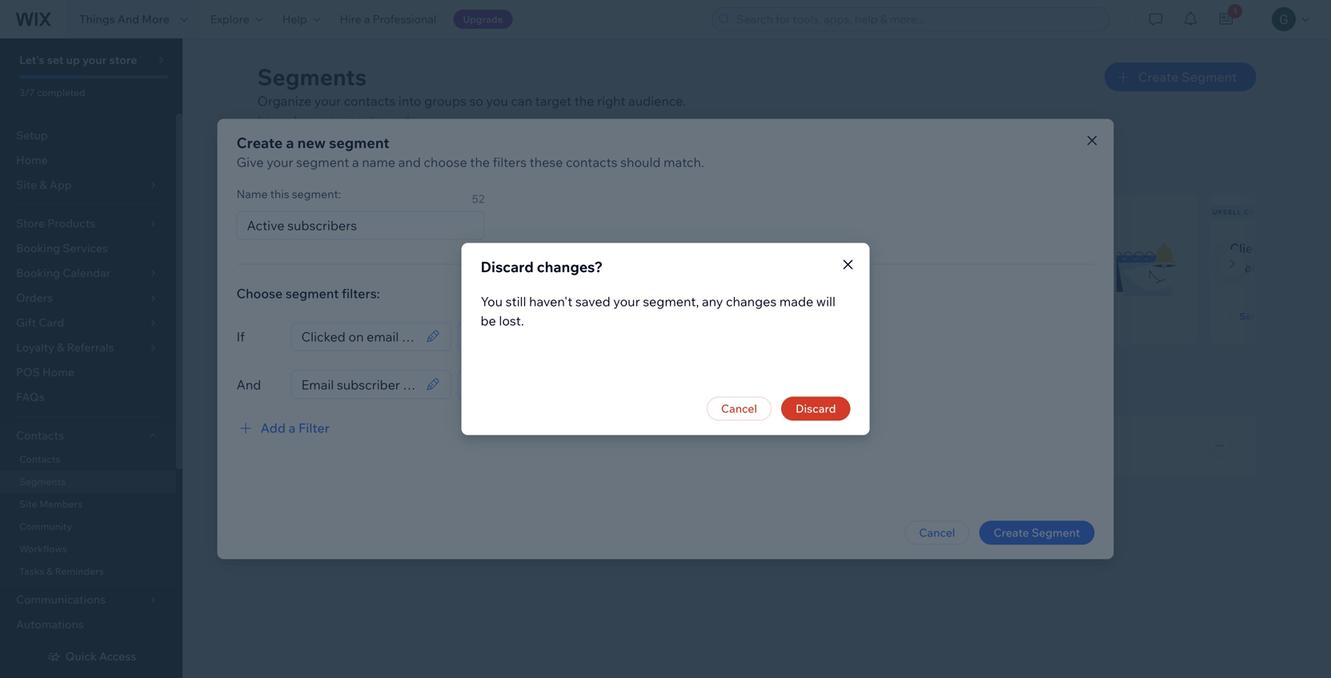 Task type: describe. For each thing, give the bounding box(es) containing it.
a right the hire
[[364, 12, 370, 26]]

clicked
[[607, 259, 650, 275]]

site
[[19, 498, 37, 510]]

discard changes?
[[481, 258, 603, 276]]

subscribers
[[684, 240, 755, 256]]

choose
[[237, 285, 283, 301]]

month
[[919, 259, 958, 275]]

tasks & reminders
[[19, 565, 104, 577]]

your segments
[[257, 369, 360, 387]]

the inside create a new segment give your segment a name and choose the filters these contacts should match.
[[470, 154, 490, 170]]

3 set up segment from the left
[[1240, 310, 1315, 322]]

1 horizontal spatial create segment button
[[1105, 62, 1257, 91]]

(1)
[[897, 439, 908, 451]]

pos home link
[[0, 360, 176, 385]]

pos
[[16, 365, 40, 379]]

quick
[[65, 649, 97, 663]]

how
[[294, 112, 319, 128]]

contacts inside dropdown button
[[16, 428, 64, 442]]

this inside contacts with a birthday this month
[[1069, 240, 1091, 256]]

upsell customers
[[1213, 208, 1293, 216]]

more
[[142, 12, 170, 26]]

0 vertical spatial create
[[1139, 69, 1179, 85]]

audience.
[[629, 93, 686, 109]]

discard for discard changes?
[[481, 258, 534, 276]]

automations
[[16, 617, 84, 631]]

on
[[653, 259, 668, 275]]

customers for potential customers who haven't made a purchase yet
[[352, 240, 416, 256]]

a left name
[[352, 154, 359, 170]]

site members
[[19, 498, 82, 510]]

customers for potential customers
[[325, 208, 373, 216]]

1 horizontal spatial and
[[237, 377, 261, 393]]

0 vertical spatial segment
[[329, 134, 390, 152]]

1 for 1
[[1234, 6, 1238, 16]]

and
[[398, 154, 421, 170]]

potential for potential customers
[[279, 208, 322, 216]]

filter
[[299, 420, 330, 436]]

add a filter
[[261, 420, 330, 436]]

if
[[237, 329, 245, 345]]

3 set up segment button from the left
[[1230, 307, 1325, 326]]

your inside active email subscribers who clicked on your campaign
[[671, 259, 698, 275]]

segments for segments
[[19, 476, 66, 488]]

cancel for create segment
[[919, 526, 956, 540]]

a inside contacts with a birthday this month
[[1005, 240, 1012, 256]]

1 vertical spatial home
[[42, 365, 74, 379]]

1 vertical spatial segments
[[292, 369, 360, 387]]

community link
[[0, 516, 176, 538]]

tasks
[[19, 565, 44, 577]]

purchase
[[390, 259, 445, 275]]

who inside the potential customers who haven't made a purchase yet
[[419, 240, 445, 256]]

1 vertical spatial you
[[360, 149, 385, 167]]

view contacts (1)
[[829, 439, 908, 451]]

these
[[530, 154, 563, 170]]

filters:
[[342, 285, 380, 301]]

workflows link
[[0, 538, 176, 560]]

contacts inside contacts with a birthday this month
[[919, 240, 974, 256]]

potential for potential customers who haven't made a purchase yet
[[296, 240, 350, 256]]

quick access button
[[46, 649, 136, 664]]

filter
[[687, 438, 708, 450]]

name this segment:
[[237, 187, 341, 201]]

match.
[[664, 154, 704, 170]]

faqs
[[16, 390, 44, 404]]

you still haven't saved your segment, any changes made will be lost.
[[481, 293, 836, 329]]

tasks & reminders link
[[0, 560, 176, 583]]

changes
[[726, 293, 777, 309]]

up for clicked
[[635, 310, 648, 322]]

still
[[506, 293, 526, 309]]

your inside you still haven't saved your segment, any changes made will be lost.
[[614, 293, 640, 309]]

things
[[79, 12, 115, 26]]

booking
[[16, 241, 60, 255]]

suggested
[[257, 149, 333, 167]]

potential customers who haven't made a purchase yet
[[296, 240, 467, 275]]

name
[[237, 187, 268, 201]]

hire
[[340, 12, 362, 26]]

learn how segments work button
[[257, 110, 414, 130]]

2 vertical spatial segment
[[286, 285, 339, 301]]

the inside segments organize your contacts into groups so you can target the right audience. learn how segments work
[[575, 93, 594, 109]]

organize
[[257, 93, 312, 109]]

sidebar element
[[0, 38, 183, 678]]

cancel button for discard
[[707, 397, 772, 421]]

a left new
[[286, 134, 294, 152]]

choose
[[424, 154, 467, 170]]

target
[[535, 93, 572, 109]]

set
[[47, 53, 64, 67]]

contacts with a birthday this month
[[919, 240, 1091, 275]]

let's set up your store
[[19, 53, 137, 67]]

saved
[[576, 293, 611, 309]]

who inside "clients who have"
[[1275, 240, 1301, 256]]

&
[[47, 565, 53, 577]]

setup
[[16, 128, 48, 142]]

set up segment for made
[[305, 310, 381, 322]]

home link
[[0, 148, 176, 173]]

clients
[[1230, 240, 1272, 256]]

52
[[472, 192, 485, 206]]

booking services
[[16, 241, 108, 255]]

suggested for you
[[257, 149, 385, 167]]

create a new segment give your segment a name and choose the filters these contacts should match.
[[237, 134, 704, 170]]

1 vertical spatial create segment
[[994, 526, 1081, 540]]

cancel for discard
[[721, 402, 757, 416]]

choose a condition field for and
[[463, 371, 595, 398]]

create inside create a new segment give your segment a name and choose the filters these contacts should match.
[[237, 134, 283, 152]]

clients who have
[[1230, 240, 1332, 275]]

you
[[481, 293, 503, 309]]

a inside button
[[289, 420, 296, 436]]

haven't inside you still haven't saved your segment, any changes made will be lost.
[[529, 293, 573, 309]]

discard button
[[781, 397, 851, 421]]

your inside segments organize your contacts into groups so you can target the right audience. learn how segments work
[[314, 93, 341, 109]]



Task type: locate. For each thing, give the bounding box(es) containing it.
active
[[607, 240, 646, 256]]

1 filter button
[[663, 437, 708, 451]]

potential customers
[[279, 208, 373, 216]]

3 up from the left
[[1258, 310, 1271, 322]]

customers inside the potential customers who haven't made a purchase yet
[[352, 240, 416, 256]]

who inside active email subscribers who clicked on your campaign
[[757, 240, 783, 256]]

1 vertical spatial choose a condition field
[[463, 371, 595, 398]]

campaign
[[701, 259, 761, 275]]

0 horizontal spatial the
[[470, 154, 490, 170]]

list containing potential customers who haven't made a purchase yet
[[0, 194, 1332, 345]]

up for made
[[323, 310, 337, 322]]

filters
[[493, 154, 527, 170]]

made left will
[[780, 293, 814, 309]]

0 vertical spatial this
[[270, 187, 289, 201]]

professional
[[373, 12, 437, 26]]

0 vertical spatial discard
[[481, 258, 534, 276]]

segments inside 'sidebar' element
[[19, 476, 66, 488]]

3 who from the left
[[1275, 240, 1301, 256]]

up down segment,
[[635, 310, 648, 322]]

email
[[649, 240, 681, 256]]

0 vertical spatial create segment
[[1139, 69, 1237, 85]]

segment left 'filters:'
[[286, 285, 339, 301]]

discard inside button
[[796, 402, 836, 416]]

haven't inside the potential customers who haven't made a purchase yet
[[296, 259, 340, 275]]

the
[[575, 93, 594, 109], [470, 154, 490, 170]]

customers down name this segment: field
[[352, 240, 416, 256]]

services
[[63, 241, 108, 255]]

set up segment button down 'filters:'
[[296, 307, 390, 326]]

who up campaign
[[757, 240, 783, 256]]

0 vertical spatial home
[[16, 153, 48, 167]]

a up 'filters:'
[[380, 259, 387, 275]]

let's
[[19, 53, 44, 67]]

1 vertical spatial made
[[780, 293, 814, 309]]

contacts down faqs
[[16, 428, 64, 442]]

a right the add
[[289, 420, 296, 436]]

1 vertical spatial create
[[237, 134, 283, 152]]

birthday
[[1015, 240, 1066, 256]]

upsell
[[1213, 208, 1242, 216]]

1 set up segment from the left
[[305, 310, 381, 322]]

0 vertical spatial potential
[[279, 208, 322, 216]]

discard up the view
[[796, 402, 836, 416]]

set up segment down 'filters:'
[[305, 310, 381, 322]]

your inside create a new segment give your segment a name and choose the filters these contacts should match.
[[267, 154, 293, 170]]

1 horizontal spatial discard
[[796, 402, 836, 416]]

contacts up site members on the left bottom of page
[[19, 453, 60, 465]]

new
[[297, 134, 326, 152]]

cancel button
[[707, 397, 772, 421], [905, 521, 970, 545]]

set up segment down "clients who have"
[[1240, 310, 1315, 322]]

set up segment button down on
[[607, 307, 702, 326]]

give
[[237, 154, 264, 170]]

and down if
[[237, 377, 261, 393]]

0 horizontal spatial this
[[270, 187, 289, 201]]

quick access
[[65, 649, 136, 663]]

contacts left (1)
[[854, 439, 895, 451]]

cancel button for create segment
[[905, 521, 970, 545]]

any
[[702, 293, 723, 309]]

set up segment
[[305, 310, 381, 322], [617, 310, 692, 322], [1240, 310, 1315, 322]]

upgrade
[[463, 13, 503, 25]]

contacts right these
[[566, 154, 618, 170]]

1 horizontal spatial made
[[780, 293, 814, 309]]

2 horizontal spatial set up segment
[[1240, 310, 1315, 322]]

workflows
[[19, 543, 67, 555]]

segment up name
[[329, 134, 390, 152]]

set down clicked
[[617, 310, 633, 322]]

1 horizontal spatial segments
[[257, 63, 367, 91]]

right
[[597, 93, 626, 109]]

2 horizontal spatial up
[[1258, 310, 1271, 322]]

1 horizontal spatial contacts
[[566, 154, 618, 170]]

1 vertical spatial the
[[470, 154, 490, 170]]

1 horizontal spatial who
[[757, 240, 783, 256]]

view contacts (1) button
[[829, 438, 908, 453]]

1 vertical spatial discard
[[796, 402, 836, 416]]

segments up for
[[322, 112, 381, 128]]

0 horizontal spatial and
[[118, 12, 139, 26]]

2 horizontal spatial who
[[1275, 240, 1301, 256]]

with
[[977, 240, 1002, 256]]

1 vertical spatial this
[[1069, 240, 1091, 256]]

0 horizontal spatial set up segment
[[305, 310, 381, 322]]

2 who from the left
[[757, 240, 783, 256]]

booking services link
[[0, 236, 176, 261]]

set up segment button for clicked
[[607, 307, 702, 326]]

site members link
[[0, 493, 176, 516]]

pos home
[[16, 365, 74, 379]]

0 vertical spatial and
[[118, 12, 139, 26]]

0 horizontal spatial up
[[323, 310, 337, 322]]

yet
[[448, 259, 467, 275]]

0 horizontal spatial discard
[[481, 258, 534, 276]]

1 vertical spatial and
[[237, 377, 261, 393]]

2 set up segment from the left
[[617, 310, 692, 322]]

0 vertical spatial create segment button
[[1105, 62, 1257, 91]]

set for potential customers who haven't made a purchase yet
[[305, 310, 321, 322]]

customers
[[1245, 208, 1293, 216]]

contacts inside button
[[854, 439, 895, 451]]

None field
[[297, 323, 422, 350], [297, 371, 422, 398], [297, 323, 422, 350], [297, 371, 422, 398]]

1 vertical spatial 1
[[680, 438, 685, 450]]

0 vertical spatial segments
[[322, 112, 381, 128]]

0 vertical spatial you
[[486, 93, 508, 109]]

0 horizontal spatial who
[[419, 240, 445, 256]]

1 vertical spatial contacts
[[566, 154, 618, 170]]

set up segment button
[[296, 307, 390, 326], [607, 307, 702, 326], [1230, 307, 1325, 326]]

2 horizontal spatial set up segment button
[[1230, 307, 1325, 326]]

store
[[109, 53, 137, 67]]

a inside the potential customers who haven't made a purchase yet
[[380, 259, 387, 275]]

hire a professional
[[340, 12, 437, 26]]

1 horizontal spatial the
[[575, 93, 594, 109]]

0 vertical spatial contacts
[[344, 93, 396, 109]]

segment,
[[643, 293, 699, 309]]

1 horizontal spatial this
[[1069, 240, 1091, 256]]

Select options field
[[630, 371, 761, 398]]

up
[[323, 310, 337, 322], [635, 310, 648, 322], [1258, 310, 1271, 322]]

1 choose a condition field from the top
[[463, 323, 595, 350]]

reminders
[[55, 565, 104, 577]]

set up segment for clicked
[[617, 310, 692, 322]]

who up the purchase
[[419, 240, 445, 256]]

1 vertical spatial segment
[[296, 154, 349, 170]]

2 horizontal spatial set
[[1240, 310, 1256, 322]]

0 horizontal spatial set up segment button
[[296, 307, 390, 326]]

segments link
[[0, 471, 176, 493]]

set up segment button down "clients who have"
[[1230, 307, 1325, 326]]

contacts inside create a new segment give your segment a name and choose the filters these contacts should match.
[[566, 154, 618, 170]]

should
[[621, 154, 661, 170]]

1 horizontal spatial set up segment button
[[607, 307, 702, 326]]

0 horizontal spatial create segment
[[994, 526, 1081, 540]]

2 set from the left
[[617, 310, 633, 322]]

explore
[[210, 12, 250, 26]]

you right 'so'
[[486, 93, 508, 109]]

3/7 completed
[[19, 86, 85, 98]]

0 horizontal spatial contacts
[[344, 93, 396, 109]]

0 vertical spatial made
[[343, 259, 377, 275]]

1 vertical spatial customers
[[352, 240, 416, 256]]

who left the have
[[1275, 240, 1301, 256]]

segments up filter
[[292, 369, 360, 387]]

0 horizontal spatial create segment button
[[980, 521, 1095, 545]]

home
[[16, 153, 48, 167], [42, 365, 74, 379]]

0 horizontal spatial made
[[343, 259, 377, 275]]

1
[[1234, 6, 1238, 16], [680, 438, 685, 450]]

2 vertical spatial create
[[994, 526, 1029, 540]]

set up segment button for made
[[296, 307, 390, 326]]

a right with
[[1005, 240, 1012, 256]]

segments organize your contacts into groups so you can target the right audience. learn how segments work
[[257, 63, 686, 128]]

a
[[364, 12, 370, 26], [286, 134, 294, 152], [352, 154, 359, 170], [1005, 240, 1012, 256], [380, 259, 387, 275], [289, 420, 296, 436]]

1 vertical spatial cancel button
[[905, 521, 970, 545]]

contacts
[[344, 93, 396, 109], [566, 154, 618, 170]]

segments up organize
[[257, 63, 367, 91]]

you inside segments organize your contacts into groups so you can target the right audience. learn how segments work
[[486, 93, 508, 109]]

segments up site members on the left bottom of page
[[19, 476, 66, 488]]

set down choose segment filters:
[[305, 310, 321, 322]]

1 vertical spatial potential
[[296, 240, 350, 256]]

up down choose segment filters:
[[323, 310, 337, 322]]

home down the 'setup'
[[16, 153, 48, 167]]

choose segment filters:
[[237, 285, 380, 301]]

segments for segments organize your contacts into groups so you can target the right audience. learn how segments work
[[257, 63, 367, 91]]

list
[[0, 194, 1332, 345]]

your right give
[[267, 154, 293, 170]]

potential down the potential customers at the left top of the page
[[296, 240, 350, 256]]

1 vertical spatial haven't
[[529, 293, 573, 309]]

segments inside segments organize your contacts into groups so you can target the right audience. learn how segments work
[[257, 63, 367, 91]]

this right name
[[270, 187, 289, 201]]

choose a condition field down still
[[463, 323, 595, 350]]

0 horizontal spatial create
[[237, 134, 283, 152]]

0 vertical spatial customers
[[325, 208, 373, 216]]

haven't up choose segment filters:
[[296, 259, 340, 275]]

who
[[419, 240, 445, 256], [757, 240, 783, 256], [1275, 240, 1301, 256]]

0 vertical spatial haven't
[[296, 259, 340, 275]]

choose a condition field down lost.
[[463, 371, 595, 398]]

this
[[270, 187, 289, 201], [1069, 240, 1091, 256]]

0 horizontal spatial cancel button
[[707, 397, 772, 421]]

segment down new
[[296, 154, 349, 170]]

1 vertical spatial cancel
[[919, 526, 956, 540]]

0 vertical spatial segments
[[257, 63, 367, 91]]

0 vertical spatial cancel
[[721, 402, 757, 416]]

the left "right"
[[575, 93, 594, 109]]

hire a professional link
[[330, 0, 446, 38]]

set for active email subscribers who clicked on your campaign
[[617, 310, 633, 322]]

contacts inside segments organize your contacts into groups so you can target the right audience. learn how segments work
[[344, 93, 396, 109]]

name
[[362, 154, 396, 170]]

set down "clients who have"
[[1240, 310, 1256, 322]]

your up learn how segments work button
[[314, 93, 341, 109]]

contacts button
[[0, 424, 176, 448]]

Choose a condition field
[[463, 323, 595, 350], [463, 371, 595, 398]]

your right on
[[671, 259, 698, 275]]

have
[[1304, 240, 1332, 256]]

discard
[[481, 258, 534, 276], [796, 402, 836, 416]]

potential down name this segment:
[[279, 208, 322, 216]]

1 for 1 filter
[[680, 438, 685, 450]]

0 horizontal spatial cancel
[[721, 402, 757, 416]]

contacts up "work"
[[344, 93, 396, 109]]

1 button
[[1209, 0, 1244, 38]]

discard for discard
[[796, 402, 836, 416]]

made up 'filters:'
[[343, 259, 377, 275]]

Search for tools, apps, help & more... field
[[732, 8, 1105, 30]]

work
[[384, 112, 414, 128]]

customers down segment:
[[325, 208, 373, 216]]

add a filter button
[[237, 418, 330, 438]]

1 horizontal spatial create segment
[[1139, 69, 1237, 85]]

contacts link
[[0, 448, 176, 471]]

1 horizontal spatial set up segment
[[617, 310, 692, 322]]

faqs link
[[0, 385, 176, 410]]

0 vertical spatial choose a condition field
[[463, 323, 595, 350]]

made inside the potential customers who haven't made a purchase yet
[[343, 259, 377, 275]]

your
[[257, 369, 289, 387]]

returning
[[277, 431, 330, 445]]

1 horizontal spatial cancel button
[[905, 521, 970, 545]]

2 up from the left
[[635, 310, 648, 322]]

create segment
[[1139, 69, 1237, 85], [994, 526, 1081, 540]]

can
[[511, 93, 532, 109]]

1 horizontal spatial create
[[994, 526, 1029, 540]]

3 set from the left
[[1240, 310, 1256, 322]]

1 set from the left
[[305, 310, 321, 322]]

your right up
[[82, 53, 107, 67]]

1 vertical spatial create segment button
[[980, 521, 1095, 545]]

1 up from the left
[[323, 310, 337, 322]]

view
[[829, 439, 851, 451]]

segments inside segments organize your contacts into groups so you can target the right audience. learn how segments work
[[322, 112, 381, 128]]

1 horizontal spatial up
[[635, 310, 648, 322]]

1 horizontal spatial cancel
[[919, 526, 956, 540]]

will
[[817, 293, 836, 309]]

made
[[343, 259, 377, 275], [780, 293, 814, 309]]

Name this segment: field
[[242, 212, 479, 239]]

1 set up segment button from the left
[[296, 307, 390, 326]]

0 horizontal spatial haven't
[[296, 259, 340, 275]]

made inside you still haven't saved your segment, any changes made will be lost.
[[780, 293, 814, 309]]

home right pos
[[42, 365, 74, 379]]

help button
[[273, 0, 330, 38]]

1 horizontal spatial 1
[[1234, 6, 1238, 16]]

discard up still
[[481, 258, 534, 276]]

groups
[[424, 93, 467, 109]]

you right for
[[360, 149, 385, 167]]

your right saved
[[614, 293, 640, 309]]

set up segment down segment,
[[617, 310, 692, 322]]

0 vertical spatial the
[[575, 93, 594, 109]]

this right "birthday"
[[1069, 240, 1091, 256]]

2 set up segment button from the left
[[607, 307, 702, 326]]

customers
[[325, 208, 373, 216], [352, 240, 416, 256]]

choose a condition field for if
[[463, 323, 595, 350]]

1 horizontal spatial you
[[486, 93, 508, 109]]

members
[[39, 498, 82, 510]]

2 horizontal spatial create
[[1139, 69, 1179, 85]]

for
[[336, 149, 356, 167]]

0 vertical spatial 1
[[1234, 6, 1238, 16]]

up down "clients who have"
[[1258, 310, 1271, 322]]

setup link
[[0, 123, 176, 148]]

your inside 'sidebar' element
[[82, 53, 107, 67]]

and left more
[[118, 12, 139, 26]]

1 horizontal spatial haven't
[[529, 293, 573, 309]]

0 horizontal spatial you
[[360, 149, 385, 167]]

active email subscribers who clicked on your campaign
[[607, 240, 783, 275]]

lost.
[[499, 313, 524, 329]]

automations link
[[0, 613, 176, 637]]

haven't right still
[[529, 293, 573, 309]]

contacts up month
[[919, 240, 974, 256]]

2 choose a condition field from the top
[[463, 371, 595, 398]]

0 horizontal spatial 1
[[680, 438, 685, 450]]

1 vertical spatial segments
[[19, 476, 66, 488]]

potential inside the potential customers who haven't made a purchase yet
[[296, 240, 350, 256]]

the left filters
[[470, 154, 490, 170]]

be
[[481, 313, 496, 329]]

create segment button
[[1105, 62, 1257, 91], [980, 521, 1095, 545]]

0 horizontal spatial segments
[[19, 476, 66, 488]]

1 who from the left
[[419, 240, 445, 256]]

segment
[[329, 134, 390, 152], [296, 154, 349, 170], [286, 285, 339, 301]]

so
[[469, 93, 483, 109]]

1 horizontal spatial set
[[617, 310, 633, 322]]

completed
[[37, 86, 85, 98]]

0 horizontal spatial set
[[305, 310, 321, 322]]

0 vertical spatial cancel button
[[707, 397, 772, 421]]

learn
[[257, 112, 291, 128]]



Task type: vqa. For each thing, say whether or not it's contained in the screenshot.
Email Marketing
no



